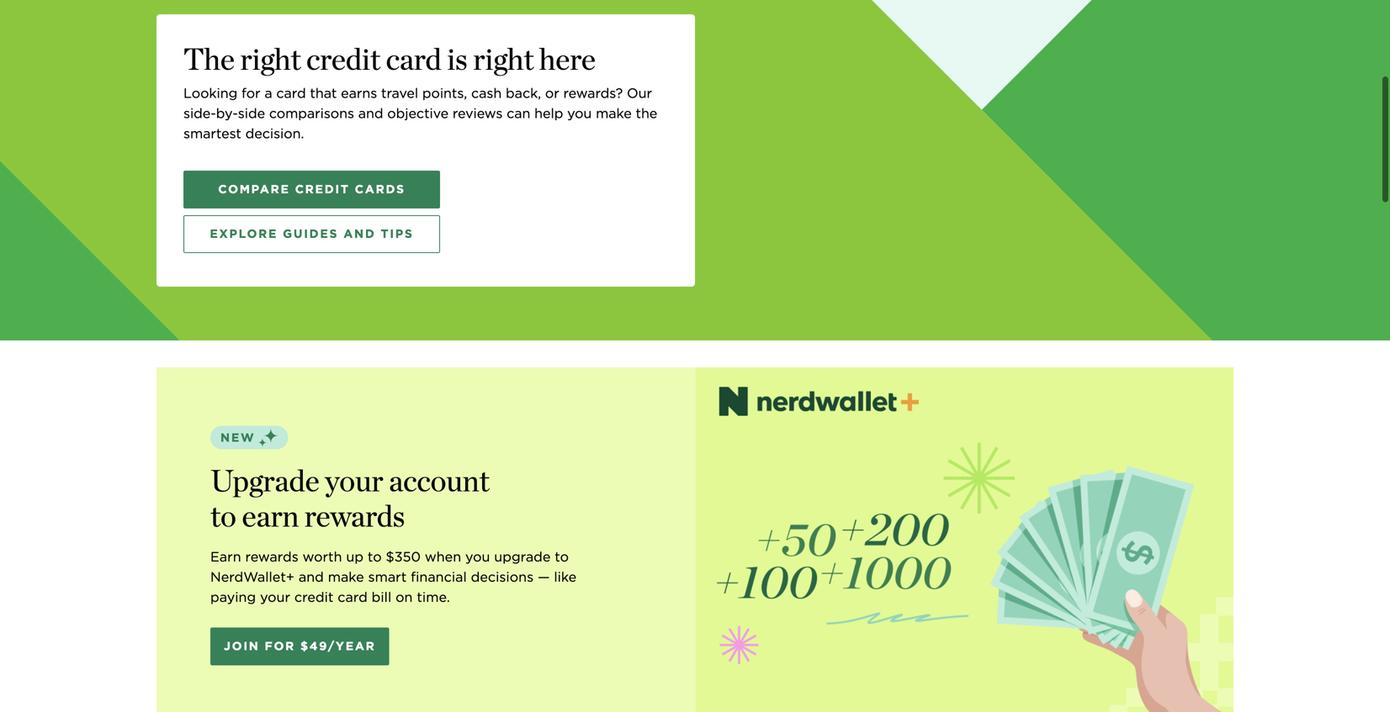 Task type: describe. For each thing, give the bounding box(es) containing it.
bill
[[372, 590, 391, 606]]

upgrade
[[210, 463, 319, 499]]

side-
[[183, 105, 216, 122]]

credit inside the right credit card is right here looking for a card that earns travel points, cash back, or rewards? our side-by-side comparisons and objective reviews can help you make the smartest decision.
[[306, 41, 380, 77]]

account
[[389, 463, 489, 499]]

the right credit card is right here looking for a card that earns travel points, cash back, or rewards? our side-by-side comparisons and objective reviews can help you make the smartest decision.
[[183, 41, 657, 142]]

up
[[346, 549, 364, 566]]

the
[[636, 105, 657, 122]]

here
[[539, 41, 596, 77]]

1 vertical spatial for
[[265, 640, 295, 654]]

2 horizontal spatial to
[[555, 549, 569, 566]]

cash
[[471, 85, 502, 101]]

join for $49/year
[[224, 640, 376, 654]]

explore guides and tips link
[[183, 215, 440, 253]]

you inside the right credit card is right here looking for a card that earns travel points, cash back, or rewards? our side-by-side comparisons and objective reviews can help you make the smartest decision.
[[567, 105, 592, 122]]

make inside earn rewards worth up to $350 when you upgrade to nerdwallet+ and make smart financial decisions — like paying your credit card bill on time.
[[328, 569, 364, 586]]

the
[[183, 41, 235, 77]]

a
[[265, 85, 272, 101]]

you inside earn rewards worth up to $350 when you upgrade to nerdwallet+ and make smart financial decisions — like paying your credit card bill on time.
[[465, 549, 490, 566]]

your inside upgrade your account to earn rewards
[[325, 463, 383, 499]]

rewards inside earn rewards worth up to $350 when you upgrade to nerdwallet+ and make smart financial decisions — like paying your credit card bill on time.
[[245, 549, 299, 566]]

that
[[310, 85, 337, 101]]

when
[[425, 549, 461, 566]]

rewards?
[[563, 85, 623, 101]]

decisions
[[471, 569, 534, 586]]

on
[[396, 590, 413, 606]]

time.
[[417, 590, 450, 606]]

your inside earn rewards worth up to $350 when you upgrade to nerdwallet+ and make smart financial decisions — like paying your credit card bill on time.
[[260, 590, 290, 606]]

for inside the right credit card is right here looking for a card that earns travel points, cash back, or rewards? our side-by-side comparisons and objective reviews can help you make the smartest decision.
[[242, 85, 260, 101]]

tips
[[381, 227, 414, 241]]

is
[[447, 41, 468, 77]]

$49/year
[[300, 640, 376, 654]]

explore
[[210, 227, 278, 241]]

explore guides and tips
[[210, 227, 414, 241]]

—
[[538, 569, 550, 586]]

0 horizontal spatial card
[[276, 85, 306, 101]]

back,
[[506, 85, 541, 101]]



Task type: vqa. For each thing, say whether or not it's contained in the screenshot.
the right MAKE
yes



Task type: locate. For each thing, give the bounding box(es) containing it.
earn rewards worth up to $350 when you upgrade to nerdwallet+ and make smart financial decisions — like paying your credit card bill on time.
[[210, 549, 577, 606]]

1 vertical spatial you
[[465, 549, 490, 566]]

1 vertical spatial make
[[328, 569, 364, 586]]

earn
[[242, 498, 299, 534]]

you up decisions
[[465, 549, 490, 566]]

1 horizontal spatial to
[[368, 549, 382, 566]]

0 horizontal spatial for
[[242, 85, 260, 101]]

for
[[242, 85, 260, 101], [265, 640, 295, 654]]

1 horizontal spatial for
[[265, 640, 295, 654]]

0 horizontal spatial rewards
[[245, 549, 299, 566]]

decision.
[[245, 125, 304, 142]]

to
[[210, 498, 236, 534], [368, 549, 382, 566], [555, 549, 569, 566]]

2 vertical spatial card
[[338, 590, 368, 606]]

and down "worth"
[[299, 569, 324, 586]]

objective
[[387, 105, 449, 122]]

2 vertical spatial and
[[299, 569, 324, 586]]

0 horizontal spatial you
[[465, 549, 490, 566]]

card right a
[[276, 85, 306, 101]]

side
[[238, 105, 265, 122]]

$350
[[386, 549, 421, 566]]

0 horizontal spatial right
[[240, 41, 301, 77]]

make down rewards?
[[596, 105, 632, 122]]

your up "up"
[[325, 463, 383, 499]]

card inside earn rewards worth up to $350 when you upgrade to nerdwallet+ and make smart financial decisions — like paying your credit card bill on time.
[[338, 590, 368, 606]]

1 horizontal spatial make
[[596, 105, 632, 122]]

1 horizontal spatial rewards
[[305, 498, 405, 534]]

smartest
[[183, 125, 241, 142]]

compare
[[218, 182, 290, 197]]

credit up explore guides and tips
[[295, 182, 350, 197]]

rewards up "up"
[[305, 498, 405, 534]]

new
[[220, 431, 255, 445]]

and
[[358, 105, 383, 122], [343, 227, 376, 241], [299, 569, 324, 586]]

rewards up nerdwallet+
[[245, 549, 299, 566]]

card up travel
[[386, 41, 441, 77]]

looking
[[183, 85, 237, 101]]

to up like in the bottom of the page
[[555, 549, 569, 566]]

0 vertical spatial credit
[[306, 41, 380, 77]]

0 vertical spatial card
[[386, 41, 441, 77]]

worth
[[303, 549, 342, 566]]

smart
[[368, 569, 407, 586]]

and left tips in the top of the page
[[343, 227, 376, 241]]

0 vertical spatial your
[[325, 463, 383, 499]]

1 vertical spatial and
[[343, 227, 376, 241]]

help
[[534, 105, 563, 122]]

right up cash
[[473, 41, 534, 77]]

to up earn
[[210, 498, 236, 534]]

comparisons
[[269, 105, 354, 122]]

upgrade
[[494, 549, 551, 566]]

2 horizontal spatial card
[[386, 41, 441, 77]]

by-
[[216, 105, 238, 122]]

guides
[[283, 227, 338, 241]]

0 horizontal spatial your
[[260, 590, 290, 606]]

you down rewards?
[[567, 105, 592, 122]]

credit inside earn rewards worth up to $350 when you upgrade to nerdwallet+ and make smart financial decisions — like paying your credit card bill on time.
[[294, 590, 334, 606]]

make down "up"
[[328, 569, 364, 586]]

reviews
[[453, 105, 503, 122]]

your
[[325, 463, 383, 499], [260, 590, 290, 606]]

paying
[[210, 590, 256, 606]]

1 horizontal spatial right
[[473, 41, 534, 77]]

cards
[[355, 182, 405, 197]]

right up a
[[240, 41, 301, 77]]

0 vertical spatial make
[[596, 105, 632, 122]]

you
[[567, 105, 592, 122], [465, 549, 490, 566]]

our
[[627, 85, 652, 101]]

card left bill
[[338, 590, 368, 606]]

compare credit cards
[[218, 182, 405, 197]]

1 horizontal spatial card
[[338, 590, 368, 606]]

0 vertical spatial rewards
[[305, 498, 405, 534]]

and inside the right credit card is right here looking for a card that earns travel points, cash back, or rewards? our side-by-side comparisons and objective reviews can help you make the smartest decision.
[[358, 105, 383, 122]]

to right "up"
[[368, 549, 382, 566]]

right
[[240, 41, 301, 77], [473, 41, 534, 77]]

earns
[[341, 85, 377, 101]]

2 vertical spatial credit
[[294, 590, 334, 606]]

credit up earns
[[306, 41, 380, 77]]

1 right from the left
[[240, 41, 301, 77]]

1 vertical spatial rewards
[[245, 549, 299, 566]]

1 vertical spatial your
[[260, 590, 290, 606]]

credit down "worth"
[[294, 590, 334, 606]]

card
[[386, 41, 441, 77], [276, 85, 306, 101], [338, 590, 368, 606]]

2 right from the left
[[473, 41, 534, 77]]

0 vertical spatial for
[[242, 85, 260, 101]]

nerdwallet+
[[210, 569, 294, 586]]

financial
[[411, 569, 467, 586]]

for right the join
[[265, 640, 295, 654]]

rewards inside upgrade your account to earn rewards
[[305, 498, 405, 534]]

and down earns
[[358, 105, 383, 122]]

credit
[[306, 41, 380, 77], [295, 182, 350, 197], [294, 590, 334, 606]]

0 vertical spatial you
[[567, 105, 592, 122]]

1 horizontal spatial you
[[567, 105, 592, 122]]

for left a
[[242, 85, 260, 101]]

0 horizontal spatial to
[[210, 498, 236, 534]]

can
[[507, 105, 530, 122]]

0 vertical spatial and
[[358, 105, 383, 122]]

like
[[554, 569, 577, 586]]

1 vertical spatial card
[[276, 85, 306, 101]]

your down nerdwallet+
[[260, 590, 290, 606]]

upgrade your account to earn rewards
[[210, 463, 489, 534]]

1 vertical spatial credit
[[295, 182, 350, 197]]

1 horizontal spatial your
[[325, 463, 383, 499]]

compare credit cards link
[[183, 171, 440, 209]]

travel
[[381, 85, 418, 101]]

rewards
[[305, 498, 405, 534], [245, 549, 299, 566]]

and inside earn rewards worth up to $350 when you upgrade to nerdwallet+ and make smart financial decisions — like paying your credit card bill on time.
[[299, 569, 324, 586]]

or
[[545, 85, 559, 101]]

0 horizontal spatial make
[[328, 569, 364, 586]]

join
[[224, 640, 260, 654]]

join for $49/year link
[[210, 628, 389, 666]]

earn
[[210, 549, 241, 566]]

make
[[596, 105, 632, 122], [328, 569, 364, 586]]

make inside the right credit card is right here looking for a card that earns travel points, cash back, or rewards? our side-by-side comparisons and objective reviews can help you make the smartest decision.
[[596, 105, 632, 122]]

points,
[[422, 85, 467, 101]]

to inside upgrade your account to earn rewards
[[210, 498, 236, 534]]



